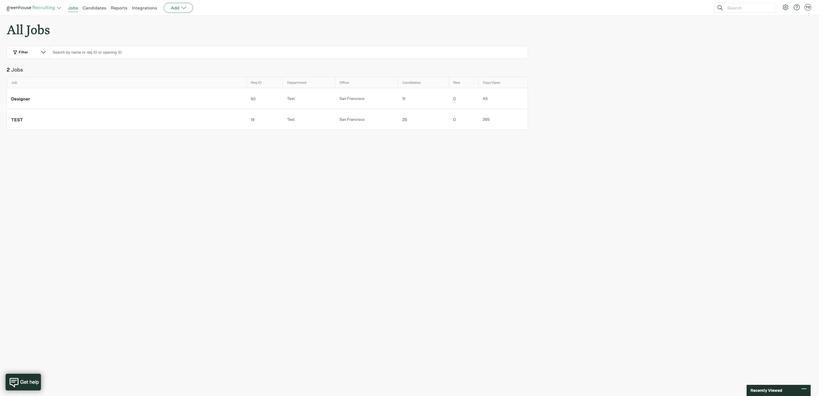 Task type: vqa. For each thing, say whether or not it's contained in the screenshot.
the Designer
yes



Task type: describe. For each thing, give the bounding box(es) containing it.
integrations
[[132, 5, 157, 11]]

0 vertical spatial candidates
[[83, 5, 106, 11]]

new
[[453, 80, 461, 85]]

open
[[492, 80, 501, 85]]

viewed
[[768, 388, 782, 393]]

11 link
[[398, 96, 449, 102]]

2
[[7, 67, 10, 73]]

50
[[251, 96, 256, 101]]

jobs for 2 jobs
[[11, 67, 23, 73]]

td
[[806, 5, 810, 9]]

11
[[402, 96, 405, 101]]

reports
[[111, 5, 127, 11]]

25
[[402, 117, 407, 122]]

test link
[[7, 116, 247, 123]]

francisco for 25
[[347, 117, 365, 122]]

0 vertical spatial jobs
[[68, 5, 78, 11]]

td button
[[805, 4, 812, 11]]

francisco for 11
[[347, 96, 365, 101]]

0 for 11
[[453, 96, 456, 101]]

req id
[[251, 80, 262, 85]]

office
[[340, 80, 349, 85]]

job
[[11, 80, 17, 85]]

Search text field
[[726, 4, 771, 12]]

days
[[483, 80, 491, 85]]

Search by name or req ID or opening ID text field
[[50, 46, 528, 59]]

265
[[483, 117, 490, 122]]

recently viewed
[[751, 388, 782, 393]]

45
[[483, 96, 488, 101]]

test for 25
[[287, 117, 295, 122]]

19
[[251, 117, 255, 122]]

designer link
[[7, 96, 247, 102]]

san francisco for 11
[[340, 96, 365, 101]]

0 link for 25
[[449, 117, 479, 123]]

all
[[7, 21, 23, 38]]

0 for 25
[[453, 117, 456, 122]]

test
[[11, 117, 23, 123]]



Task type: locate. For each thing, give the bounding box(es) containing it.
candidates right "jobs" link
[[83, 5, 106, 11]]

reports link
[[111, 5, 127, 11]]

2 san francisco from the top
[[340, 117, 365, 122]]

25 link
[[398, 117, 449, 123]]

1 0 link from the top
[[449, 96, 479, 102]]

1 francisco from the top
[[347, 96, 365, 101]]

1 vertical spatial jobs
[[26, 21, 50, 38]]

test for 11
[[287, 96, 295, 101]]

0 vertical spatial test
[[287, 96, 295, 101]]

department
[[287, 80, 307, 85]]

san for 11
[[340, 96, 346, 101]]

0 link
[[449, 96, 479, 102], [449, 117, 479, 123]]

jobs right the 2
[[11, 67, 23, 73]]

0 vertical spatial 0
[[453, 96, 456, 101]]

0 vertical spatial san
[[340, 96, 346, 101]]

configure image
[[783, 4, 789, 11]]

days open
[[483, 80, 501, 85]]

jobs for all jobs
[[26, 21, 50, 38]]

1 vertical spatial san
[[340, 117, 346, 122]]

0 horizontal spatial candidates
[[83, 5, 106, 11]]

1 san from the top
[[340, 96, 346, 101]]

add button
[[164, 3, 193, 13]]

1 vertical spatial san francisco
[[340, 117, 365, 122]]

td button
[[804, 3, 813, 12]]

0 link for 11
[[449, 96, 479, 102]]

candidates
[[83, 5, 106, 11], [403, 80, 421, 85]]

add
[[171, 5, 179, 11]]

filter
[[19, 50, 28, 54]]

recently
[[751, 388, 768, 393]]

2 horizontal spatial jobs
[[68, 5, 78, 11]]

san francisco
[[340, 96, 365, 101], [340, 117, 365, 122]]

1 0 from the top
[[453, 96, 456, 101]]

req
[[251, 80, 257, 85]]

id
[[258, 80, 262, 85]]

candidates link
[[83, 5, 106, 11]]

0 horizontal spatial jobs
[[11, 67, 23, 73]]

test
[[287, 96, 295, 101], [287, 117, 295, 122]]

1 test from the top
[[287, 96, 295, 101]]

2 jobs
[[7, 67, 23, 73]]

0 vertical spatial san francisco
[[340, 96, 365, 101]]

jobs link
[[68, 5, 78, 11]]

0 link down new
[[449, 96, 479, 102]]

1 vertical spatial candidates
[[403, 80, 421, 85]]

jobs down greenhouse recruiting image
[[26, 21, 50, 38]]

jobs left candidates link
[[68, 5, 78, 11]]

greenhouse recruiting image
[[7, 4, 57, 11]]

1 vertical spatial francisco
[[347, 117, 365, 122]]

designer
[[11, 96, 30, 102]]

san francisco for 25
[[340, 117, 365, 122]]

1 horizontal spatial jobs
[[26, 21, 50, 38]]

2 vertical spatial jobs
[[11, 67, 23, 73]]

san for 25
[[340, 117, 346, 122]]

jobs
[[68, 5, 78, 11], [26, 21, 50, 38], [11, 67, 23, 73]]

0
[[453, 96, 456, 101], [453, 117, 456, 122]]

1 horizontal spatial candidates
[[403, 80, 421, 85]]

2 0 link from the top
[[449, 117, 479, 123]]

0 vertical spatial francisco
[[347, 96, 365, 101]]

1 vertical spatial test
[[287, 117, 295, 122]]

san
[[340, 96, 346, 101], [340, 117, 346, 122]]

0 link left 265
[[449, 117, 479, 123]]

2 0 from the top
[[453, 117, 456, 122]]

integrations link
[[132, 5, 157, 11]]

2 francisco from the top
[[347, 117, 365, 122]]

francisco
[[347, 96, 365, 101], [347, 117, 365, 122]]

1 vertical spatial 0
[[453, 117, 456, 122]]

2 san from the top
[[340, 117, 346, 122]]

1 vertical spatial 0 link
[[449, 117, 479, 123]]

2 test from the top
[[287, 117, 295, 122]]

1 san francisco from the top
[[340, 96, 365, 101]]

all jobs
[[7, 21, 50, 38]]

0 vertical spatial 0 link
[[449, 96, 479, 102]]

candidates up 11
[[403, 80, 421, 85]]



